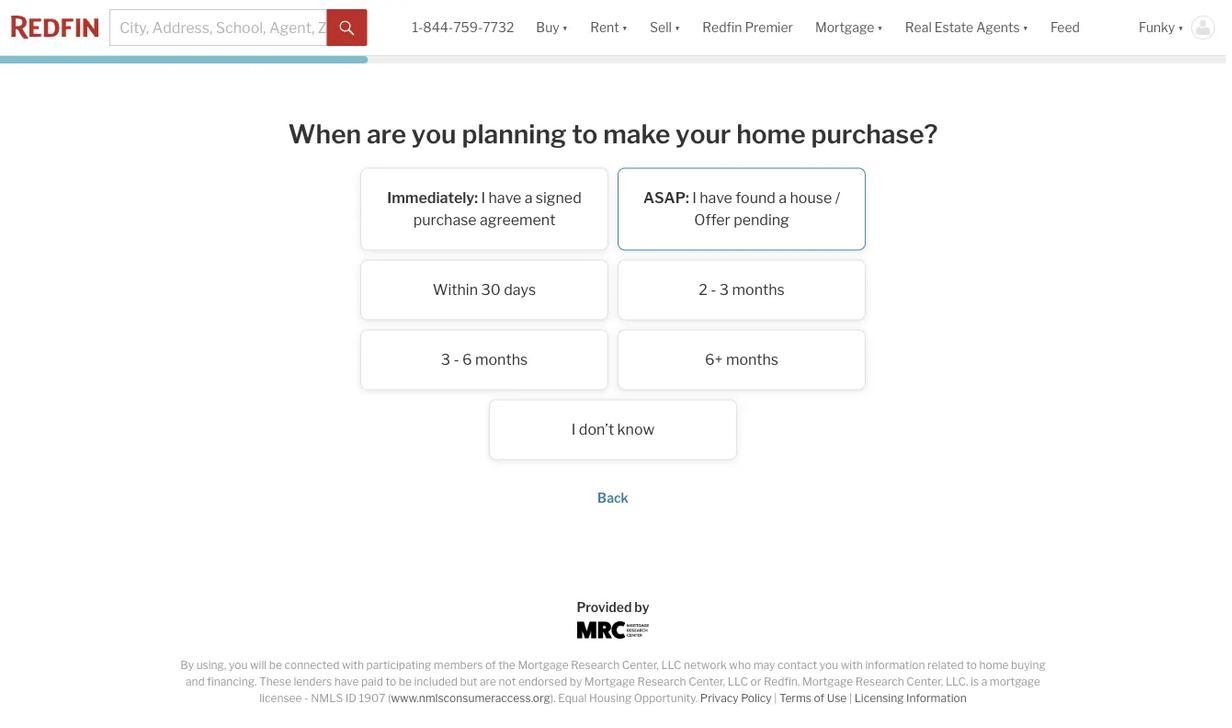 Task type: locate. For each thing, give the bounding box(es) containing it.
participating
[[366, 659, 431, 672]]

have up id
[[334, 675, 359, 689]]

1 with from the left
[[342, 659, 364, 672]]

to
[[572, 118, 598, 149], [966, 659, 977, 672], [386, 675, 396, 689]]

months
[[732, 281, 785, 299], [475, 351, 528, 369], [726, 351, 779, 369]]

1 horizontal spatial -
[[454, 351, 459, 369]]

don't
[[579, 421, 614, 439]]

of for terms
[[814, 692, 825, 705]]

1 horizontal spatial llc
[[728, 675, 748, 689]]

0 horizontal spatial -
[[304, 692, 309, 705]]

rent ▾ button
[[579, 0, 639, 55]]

are left not at bottom left
[[480, 675, 496, 689]]

6 ▾ from the left
[[1178, 20, 1184, 35]]

- down lenders
[[304, 692, 309, 705]]

research up 'opportunity.'
[[638, 675, 686, 689]]

1 vertical spatial -
[[454, 351, 459, 369]]

i have a signed purchase agreement
[[413, 189, 582, 229]]

1 horizontal spatial are
[[480, 675, 496, 689]]

2 horizontal spatial a
[[982, 675, 988, 689]]

1 horizontal spatial you
[[412, 118, 457, 149]]

are inside by using, you will be connected with participating members of the mortgage research center, llc network who may contact you with information related to home buying and financing. these lenders have paid to be included but are not endorsed by mortgage research center, llc or redfin. mortgage research center, llc. is a mortgage licensee - nmls id 1907 (
[[480, 675, 496, 689]]

real
[[905, 20, 932, 35]]

licensing information link
[[855, 692, 967, 705]]

▾ right "buy"
[[562, 20, 568, 35]]

llc
[[661, 659, 682, 672], [728, 675, 748, 689]]

0 vertical spatial of
[[485, 659, 496, 672]]

have inside i have a signed purchase agreement
[[489, 189, 521, 207]]

0 vertical spatial 3
[[720, 281, 729, 299]]

1 horizontal spatial of
[[814, 692, 825, 705]]

but
[[460, 675, 478, 689]]

you up immediately:
[[412, 118, 457, 149]]

research up licensing at the bottom right of the page
[[856, 675, 904, 689]]

2 vertical spatial -
[[304, 692, 309, 705]]

terms
[[780, 692, 812, 705]]

months right 2
[[732, 281, 785, 299]]

mortgage ▾
[[815, 20, 883, 35]]

when
[[288, 118, 361, 149]]

you
[[412, 118, 457, 149], [229, 659, 248, 672], [820, 659, 839, 672]]

1 vertical spatial by
[[570, 675, 582, 689]]

agents
[[977, 20, 1020, 35]]

0 horizontal spatial you
[[229, 659, 248, 672]]

by using, you will be connected with participating members of the mortgage research center, llc network who may contact you with information related to home buying and financing. these lenders have paid to be included but are not endorsed by mortgage research center, llc or redfin. mortgage research center, llc. is a mortgage licensee - nmls id 1907 (
[[180, 659, 1046, 705]]

sell
[[650, 20, 672, 35]]

planning
[[462, 118, 567, 149]]

have up agreement
[[489, 189, 521, 207]]

by up the mortgage research center image
[[635, 599, 650, 615]]

buying
[[1011, 659, 1046, 672]]

▾ right agents on the right top of the page
[[1023, 20, 1029, 35]]

llc up 'opportunity.'
[[661, 659, 682, 672]]

2 horizontal spatial research
[[856, 675, 904, 689]]

mortgage research center image
[[577, 621, 649, 639]]

months right 6
[[475, 351, 528, 369]]

a inside by using, you will be connected with participating members of the mortgage research center, llc network who may contact you with information related to home buying and financing. these lenders have paid to be included but are not endorsed by mortgage research center, llc or redfin. mortgage research center, llc. is a mortgage licensee - nmls id 1907 (
[[982, 675, 988, 689]]

mortgage left the real
[[815, 20, 875, 35]]

opportunity.
[[634, 692, 698, 705]]

0 vertical spatial -
[[711, 281, 717, 299]]

1-844-759-7732
[[412, 20, 514, 35]]

of for members
[[485, 659, 496, 672]]

1 horizontal spatial |
[[849, 692, 852, 705]]

mortgage inside dropdown button
[[815, 20, 875, 35]]

1-844-759-7732 link
[[412, 20, 514, 35]]

1 horizontal spatial a
[[779, 189, 787, 207]]

| right use
[[849, 692, 852, 705]]

center, up 'opportunity.'
[[622, 659, 659, 672]]

▾ right funky
[[1178, 20, 1184, 35]]

be down the participating
[[399, 675, 412, 689]]

when are you planning to make your home purchase? option group
[[245, 168, 981, 469]]

0 vertical spatial to
[[572, 118, 598, 149]]

with up paid
[[342, 659, 364, 672]]

you right 'contact'
[[820, 659, 839, 672]]

submit search image
[[340, 21, 355, 36]]

a inside i have a signed purchase agreement
[[525, 189, 533, 207]]

i up agreement
[[481, 189, 486, 207]]

1 horizontal spatial with
[[841, 659, 863, 672]]

0 horizontal spatial 3
[[441, 351, 451, 369]]

a right is
[[982, 675, 988, 689]]

1 vertical spatial 3
[[441, 351, 451, 369]]

3 left 6
[[441, 351, 451, 369]]

3 - 6 months
[[441, 351, 528, 369]]

licensing
[[855, 692, 904, 705]]

center,
[[622, 659, 659, 672], [689, 675, 726, 689], [907, 675, 944, 689]]

3 ▾ from the left
[[675, 20, 681, 35]]

2 horizontal spatial have
[[700, 189, 733, 207]]

paid
[[361, 675, 383, 689]]

▾ for rent ▾
[[622, 20, 628, 35]]

a right found
[[779, 189, 787, 207]]

i for know
[[572, 421, 576, 439]]

▾ for sell ▾
[[675, 20, 681, 35]]

of
[[485, 659, 496, 672], [814, 692, 825, 705]]

6+
[[705, 351, 723, 369]]

when are you planning to make your home purchase?
[[288, 118, 938, 149]]

by up equal
[[570, 675, 582, 689]]

0 horizontal spatial with
[[342, 659, 364, 672]]

center, down network
[[689, 675, 726, 689]]

0 vertical spatial by
[[635, 599, 650, 615]]

i right asap:
[[692, 189, 697, 207]]

1 horizontal spatial have
[[489, 189, 521, 207]]

research up housing
[[571, 659, 620, 672]]

- for 3
[[711, 281, 717, 299]]

research
[[571, 659, 620, 672], [638, 675, 686, 689], [856, 675, 904, 689]]

- right 2
[[711, 281, 717, 299]]

i inside i have a signed purchase agreement
[[481, 189, 486, 207]]

0 horizontal spatial i
[[481, 189, 486, 207]]

be up these
[[269, 659, 282, 672]]

you up 'financing.'
[[229, 659, 248, 672]]

of left use
[[814, 692, 825, 705]]

using,
[[196, 659, 227, 672]]

▾ left the real
[[877, 20, 883, 35]]

are
[[367, 118, 406, 149], [480, 675, 496, 689]]

www.nmlsconsumeraccess.org
[[391, 692, 551, 705]]

1 vertical spatial be
[[399, 675, 412, 689]]

0 horizontal spatial research
[[571, 659, 620, 672]]

with up use
[[841, 659, 863, 672]]

equal
[[558, 692, 587, 705]]

0 horizontal spatial |
[[774, 692, 777, 705]]

0 horizontal spatial have
[[334, 675, 359, 689]]

have up offer at top right
[[700, 189, 733, 207]]

2
[[699, 281, 708, 299]]

3 right 2
[[720, 281, 729, 299]]

www.nmlsconsumeraccess.org ). equal housing opportunity. privacy policy | terms of use | licensing information
[[391, 692, 967, 705]]

4 ▾ from the left
[[877, 20, 883, 35]]

(
[[388, 692, 391, 705]]

759-
[[453, 20, 483, 35]]

1 vertical spatial of
[[814, 692, 825, 705]]

real estate agents ▾ button
[[894, 0, 1040, 55]]

found
[[736, 189, 776, 207]]

2 horizontal spatial you
[[820, 659, 839, 672]]

information
[[907, 692, 967, 705]]

make
[[603, 118, 670, 149]]

1 ▾ from the left
[[562, 20, 568, 35]]

are right when
[[367, 118, 406, 149]]

purchase
[[413, 211, 477, 229]]

| down redfin.
[[774, 692, 777, 705]]

premier
[[745, 20, 793, 35]]

back button
[[598, 491, 629, 506]]

0 horizontal spatial of
[[485, 659, 496, 672]]

- inside by using, you will be connected with participating members of the mortgage research center, llc network who may contact you with information related to home buying and financing. these lenders have paid to be included but are not endorsed by mortgage research center, llc or redfin. mortgage research center, llc. is a mortgage licensee - nmls id 1907 (
[[304, 692, 309, 705]]

- left 6
[[454, 351, 459, 369]]

2 horizontal spatial i
[[692, 189, 697, 207]]

llc up privacy policy link
[[728, 675, 748, 689]]

mortgage up housing
[[585, 675, 635, 689]]

5 ▾ from the left
[[1023, 20, 1029, 35]]

0 horizontal spatial by
[[570, 675, 582, 689]]

house
[[790, 189, 832, 207]]

0 vertical spatial are
[[367, 118, 406, 149]]

1 horizontal spatial be
[[399, 675, 412, 689]]

▾ right sell
[[675, 20, 681, 35]]

a up agreement
[[525, 189, 533, 207]]

1 vertical spatial are
[[480, 675, 496, 689]]

i left don't
[[572, 421, 576, 439]]

2 ▾ from the left
[[622, 20, 628, 35]]

of left the
[[485, 659, 496, 672]]

center, up information
[[907, 675, 944, 689]]

0 horizontal spatial a
[[525, 189, 533, 207]]

2 horizontal spatial -
[[711, 281, 717, 299]]

of inside by using, you will be connected with participating members of the mortgage research center, llc network who may contact you with information related to home buying and financing. these lenders have paid to be included but are not endorsed by mortgage research center, llc or redfin. mortgage research center, llc. is a mortgage licensee - nmls id 1907 (
[[485, 659, 496, 672]]

nmls
[[311, 692, 343, 705]]

▾ right rent in the top of the page
[[622, 20, 628, 35]]

0 vertical spatial be
[[269, 659, 282, 672]]

feed button
[[1040, 0, 1128, 55]]

844-
[[423, 20, 453, 35]]

www.nmlsconsumeraccess.org link
[[391, 692, 551, 705]]

1 vertical spatial to
[[966, 659, 977, 672]]

0 horizontal spatial llc
[[661, 659, 682, 672]]

sell ▾ button
[[650, 0, 681, 55]]

have inside asap: i have found a house / offer pending
[[700, 189, 733, 207]]

/
[[835, 189, 840, 207]]

1 horizontal spatial i
[[572, 421, 576, 439]]

6
[[462, 351, 472, 369]]

-
[[711, 281, 717, 299], [454, 351, 459, 369], [304, 692, 309, 705]]

0 horizontal spatial be
[[269, 659, 282, 672]]

to left make
[[572, 118, 598, 149]]

2 vertical spatial to
[[386, 675, 396, 689]]

redfin premier button
[[692, 0, 804, 55]]

to up (
[[386, 675, 396, 689]]

network
[[684, 659, 727, 672]]

|
[[774, 692, 777, 705], [849, 692, 852, 705]]

rent ▾ button
[[590, 0, 628, 55]]

to up is
[[966, 659, 977, 672]]

immediately:
[[387, 189, 478, 207]]

buy ▾ button
[[525, 0, 579, 55]]

included
[[414, 675, 458, 689]]

2 - 3 months
[[699, 281, 785, 299]]

be
[[269, 659, 282, 672], [399, 675, 412, 689]]



Task type: vqa. For each thing, say whether or not it's contained in the screenshot.
know
yes



Task type: describe. For each thing, give the bounding box(es) containing it.
mortgage up use
[[803, 675, 853, 689]]

by inside by using, you will be connected with participating members of the mortgage research center, llc network who may contact you with information related to home buying and financing. these lenders have paid to be included but are not endorsed by mortgage research center, llc or redfin. mortgage research center, llc. is a mortgage licensee - nmls id 1907 (
[[570, 675, 582, 689]]

0 horizontal spatial are
[[367, 118, 406, 149]]

▾ for mortgage ▾
[[877, 20, 883, 35]]

30
[[481, 281, 501, 299]]

asap: i have found a house / offer pending
[[643, 189, 840, 229]]

days
[[504, 281, 536, 299]]

related
[[928, 659, 964, 672]]

back
[[598, 491, 629, 506]]

i for a
[[481, 189, 486, 207]]

privacy
[[700, 692, 739, 705]]

0 vertical spatial llc
[[661, 659, 682, 672]]

terms of use link
[[780, 692, 847, 705]]

have inside by using, you will be connected with participating members of the mortgage research center, llc network who may contact you with information related to home buying and financing. these lenders have paid to be included but are not endorsed by mortgage research center, llc or redfin. mortgage research center, llc. is a mortgage licensee - nmls id 1907 (
[[334, 675, 359, 689]]

2 with from the left
[[841, 659, 863, 672]]

you for using,
[[229, 659, 248, 672]]

provided by
[[577, 599, 650, 615]]

redfin
[[703, 20, 742, 35]]

by
[[180, 659, 194, 672]]

months for 2 - 3 months
[[732, 281, 785, 299]]

asap:
[[643, 189, 689, 207]]

redfin premier
[[703, 20, 793, 35]]

and
[[186, 675, 205, 689]]

feed
[[1051, 20, 1080, 35]]

a inside asap: i have found a house / offer pending
[[779, 189, 787, 207]]

not
[[499, 675, 516, 689]]

rent
[[590, 20, 619, 35]]

months for 3 - 6 months
[[475, 351, 528, 369]]

2 | from the left
[[849, 692, 852, 705]]

pending
[[734, 211, 789, 229]]

contact
[[778, 659, 817, 672]]

real estate agents ▾ link
[[905, 0, 1029, 55]]

licensee
[[259, 692, 302, 705]]

you for are
[[412, 118, 457, 149]]

buy ▾ button
[[536, 0, 568, 55]]

within 30 days
[[433, 281, 536, 299]]

1 horizontal spatial research
[[638, 675, 686, 689]]

1 horizontal spatial 3
[[720, 281, 729, 299]]

months right 6+
[[726, 351, 779, 369]]

housing
[[589, 692, 632, 705]]

policy
[[741, 692, 772, 705]]

1-
[[412, 20, 423, 35]]

1907
[[359, 692, 386, 705]]

rent ▾
[[590, 20, 628, 35]]

estate
[[935, 20, 974, 35]]

mortgage
[[990, 675, 1041, 689]]

agreement
[[480, 211, 556, 229]]

will
[[250, 659, 267, 672]]

lenders
[[294, 675, 332, 689]]

redfin.
[[764, 675, 800, 689]]

members
[[434, 659, 483, 672]]

privacy policy link
[[700, 692, 772, 705]]

information
[[866, 659, 925, 672]]

1 horizontal spatial by
[[635, 599, 650, 615]]

).
[[551, 692, 556, 705]]

6+ months
[[705, 351, 779, 369]]

mortgage up endorsed
[[518, 659, 569, 672]]

may
[[754, 659, 775, 672]]

2 horizontal spatial center,
[[907, 675, 944, 689]]

funky ▾
[[1139, 20, 1184, 35]]

buy ▾
[[536, 20, 568, 35]]

7732
[[483, 20, 514, 35]]

home purchase?
[[737, 118, 938, 149]]

real estate agents ▾
[[905, 20, 1029, 35]]

who
[[729, 659, 751, 672]]

mortgage ▾ button
[[804, 0, 894, 55]]

1 | from the left
[[774, 692, 777, 705]]

2 horizontal spatial to
[[966, 659, 977, 672]]

i don't know
[[572, 421, 655, 439]]

llc.
[[946, 675, 969, 689]]

City, Address, School, Agent, ZIP search field
[[109, 9, 327, 46]]

know
[[617, 421, 655, 439]]

i inside asap: i have found a house / offer pending
[[692, 189, 697, 207]]

your
[[676, 118, 731, 149]]

connected
[[285, 659, 340, 672]]

buy
[[536, 20, 560, 35]]

funky
[[1139, 20, 1175, 35]]

these
[[259, 675, 291, 689]]

1 horizontal spatial to
[[572, 118, 598, 149]]

- for 6
[[454, 351, 459, 369]]

or
[[751, 675, 762, 689]]

▾ for buy ▾
[[562, 20, 568, 35]]

is
[[971, 675, 979, 689]]

the
[[498, 659, 516, 672]]

0 horizontal spatial center,
[[622, 659, 659, 672]]

home
[[980, 659, 1009, 672]]

use
[[827, 692, 847, 705]]

financing.
[[207, 675, 257, 689]]

1 horizontal spatial center,
[[689, 675, 726, 689]]

id
[[345, 692, 357, 705]]

offer
[[694, 211, 731, 229]]

0 horizontal spatial to
[[386, 675, 396, 689]]

sell ▾ button
[[639, 0, 692, 55]]

▾ for funky ▾
[[1178, 20, 1184, 35]]

provided
[[577, 599, 632, 615]]

1 vertical spatial llc
[[728, 675, 748, 689]]

mortgage ▾ button
[[815, 0, 883, 55]]



